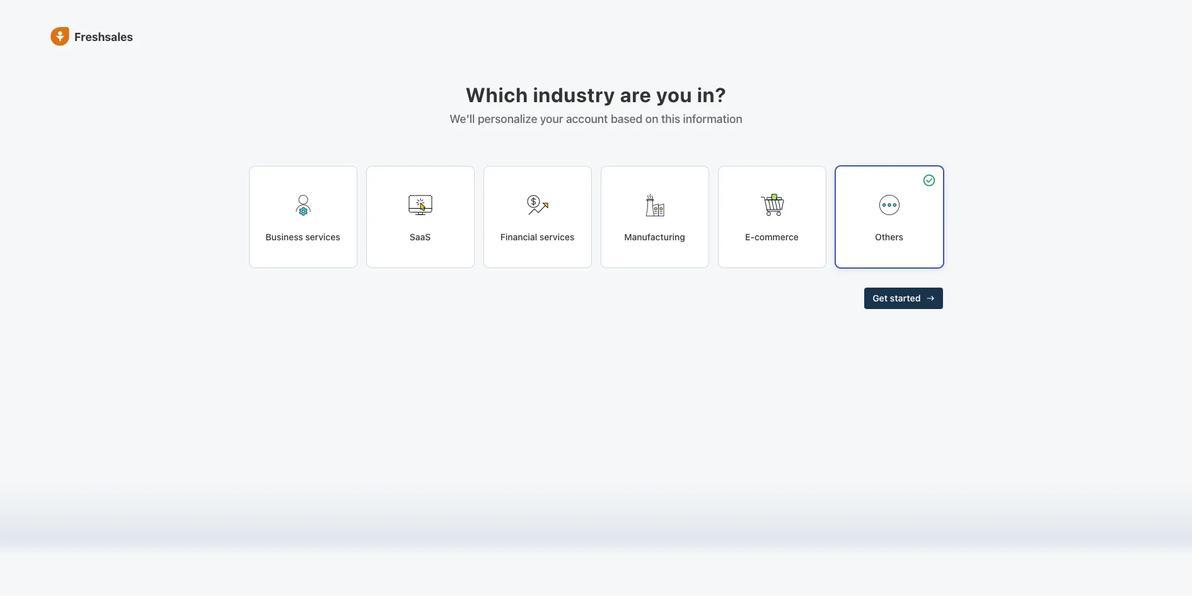 Task type: locate. For each thing, give the bounding box(es) containing it.
e-commerce icon image
[[757, 190, 788, 220]]

to left add in the left top of the page
[[282, 200, 289, 209]]

0 horizontal spatial services
[[306, 232, 340, 242]]

services down financial services icon
[[540, 232, 575, 242]]

you
[[657, 83, 693, 106]]

location
[[252, 254, 282, 264]]

e-
[[746, 232, 755, 242]]

lead
[[314, 155, 335, 166]]

0 horizontal spatial to
[[282, 200, 289, 209]]

financial services
[[501, 232, 575, 242]]

sales qualified lead
[[249, 155, 335, 166]]

which industry are you in? we'll personalize your account based on this information
[[450, 83, 743, 125]]

glendale, arizona, usa link
[[252, 267, 338, 276]]

accounts widgetz.io (sample)
[[467, 254, 542, 276]]

services
[[306, 232, 340, 242], [540, 232, 575, 242]]

new link
[[375, 154, 506, 170]]

interested
[[687, 157, 724, 166]]

0 horizontal spatial qualified
[[274, 155, 312, 166]]

1 horizontal spatial services
[[540, 232, 575, 242]]

freshsales
[[74, 30, 133, 43]]

2 services from the left
[[540, 232, 575, 242]]

financial services icon image
[[523, 190, 553, 220]]

click to add tags
[[261, 200, 324, 209]]

to
[[282, 200, 289, 209], [359, 517, 367, 528]]

1 services from the left
[[306, 232, 340, 242]]

ago
[[306, 531, 319, 540]]

get started
[[873, 293, 921, 303]]

tags
[[307, 200, 324, 209]]

financial
[[501, 232, 538, 242]]

information
[[684, 112, 743, 125]]

days
[[287, 531, 304, 540]]

8
[[280, 531, 285, 540]]

based
[[611, 112, 643, 125]]

commerce
[[755, 232, 799, 242]]

business
[[266, 232, 303, 242]]

qualified link
[[770, 154, 901, 170]]

sent
[[338, 517, 356, 528]]

to right sent
[[359, 517, 367, 528]]

negotiation / lost link
[[901, 154, 1033, 169]]

manufacturing
[[625, 232, 686, 242]]

arrow right image
[[926, 294, 935, 303]]

lost
[[985, 157, 1001, 166]]

arizona,
[[289, 267, 320, 276]]

(sample)
[[509, 266, 542, 276]]

phone image
[[14, 548, 26, 561]]

1 horizontal spatial to
[[359, 517, 367, 528]]

qualified
[[274, 155, 312, 166], [823, 157, 856, 167]]

1 horizontal spatial qualified
[[823, 157, 856, 167]]

sales qualified lead link
[[249, 150, 345, 167]]

interested link
[[638, 154, 770, 169]]

add
[[291, 200, 305, 209]]

e-commerce
[[746, 232, 799, 242]]

services for business services
[[306, 232, 340, 242]]

/
[[981, 157, 983, 166]]

8 days ago
[[280, 531, 319, 540]]

others icon image
[[875, 190, 905, 220]]

saas
[[410, 232, 431, 242]]

services down tags
[[306, 232, 340, 242]]

started
[[891, 293, 921, 303]]

account
[[566, 112, 608, 125]]



Task type: describe. For each thing, give the bounding box(es) containing it.
an email was sent to jane
[[280, 517, 390, 528]]

qualified inside qualified link
[[823, 157, 856, 167]]

widgetz.io
[[467, 266, 507, 276]]

was
[[319, 517, 336, 528]]

location glendale, arizona, usa
[[252, 254, 338, 276]]

your
[[541, 112, 564, 125]]

product logo freshsales image
[[50, 27, 69, 46]]

widgetz.io (sample) link
[[467, 266, 542, 276]]

accounts
[[467, 254, 500, 263]]

interested button
[[638, 154, 770, 169]]

negotiation / lost
[[936, 157, 1001, 166]]

we'll
[[450, 112, 475, 125]]

negotiation / lost button
[[901, 154, 1033, 169]]

email
[[294, 517, 317, 528]]

container_wx8msf4aqz5i3rn1 image
[[255, 522, 267, 535]]

get
[[873, 293, 888, 303]]

Search your CRM... text field
[[56, 31, 182, 52]]

get started button
[[865, 288, 943, 309]]

janesampleton@gmail.com
[[683, 266, 782, 276]]

1 vertical spatial to
[[359, 517, 367, 528]]

this
[[662, 112, 681, 125]]

click
[[261, 200, 280, 209]]

which
[[466, 83, 529, 106]]

janesampleton@gmail.com link
[[683, 265, 782, 278]]

in?
[[698, 83, 727, 106]]

industry
[[533, 83, 616, 106]]

personalize
[[478, 112, 538, 125]]

0 vertical spatial to
[[282, 200, 289, 209]]

are
[[621, 83, 652, 106]]

container_wx8msf4aqz5i3rn1 image
[[390, 518, 399, 527]]

qualified inside sales qualified lead link
[[274, 155, 312, 166]]

an
[[280, 517, 292, 528]]

services for financial services
[[540, 232, 575, 242]]

saas icon image
[[405, 190, 436, 220]]

new
[[436, 157, 452, 167]]

sales
[[249, 155, 272, 166]]

usa
[[322, 267, 338, 276]]

contacted
[[557, 157, 595, 167]]

business services icon image
[[288, 190, 318, 220]]

negotiation
[[936, 157, 979, 166]]

glendale,
[[252, 267, 287, 276]]

others
[[876, 232, 904, 242]]

on
[[646, 112, 659, 125]]

phone element
[[8, 542, 33, 567]]

business services
[[266, 232, 340, 242]]

manufacturing icon image
[[640, 190, 670, 220]]

jane
[[370, 517, 390, 528]]

contacted link
[[506, 154, 638, 170]]



Task type: vqa. For each thing, say whether or not it's contained in the screenshot.
left the Qualified
yes



